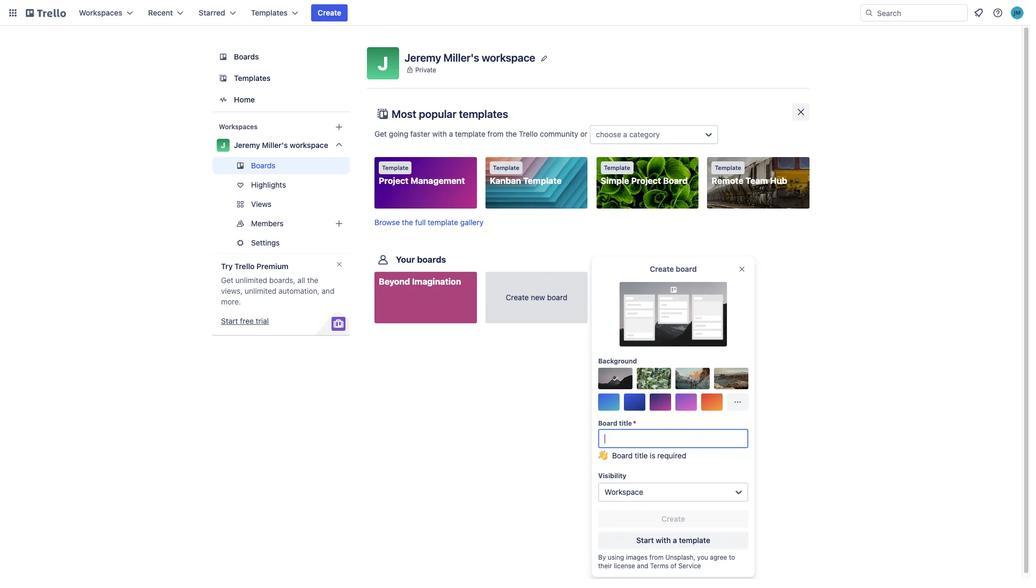 Task type: describe. For each thing, give the bounding box(es) containing it.
browse the full template gallery
[[375, 218, 484, 227]]

agree
[[710, 554, 727, 562]]

hub
[[770, 176, 787, 186]]

templates link
[[212, 69, 350, 88]]

project inside template project management
[[379, 176, 409, 186]]

is
[[650, 451, 656, 460]]

required
[[658, 451, 686, 460]]

close popover image
[[738, 265, 746, 274]]

start free trial button
[[221, 316, 269, 327]]

more.
[[221, 297, 241, 306]]

start free trial
[[221, 317, 269, 326]]

private
[[415, 66, 436, 74]]

free
[[240, 317, 254, 326]]

premium
[[257, 262, 289, 271]]

1 horizontal spatial jeremy miller's workspace
[[405, 51, 535, 64]]

project inside template simple project board
[[631, 176, 661, 186]]

1 vertical spatial board
[[547, 293, 567, 302]]

service
[[679, 562, 701, 570]]

terms
[[650, 562, 669, 570]]

start for start free trial
[[221, 317, 238, 326]]

using
[[608, 554, 624, 562]]

unsplash,
[[666, 554, 696, 562]]

the for get going faster with a template from the trello community or
[[506, 129, 517, 138]]

by using images from unsplash, you agree to their
[[598, 554, 735, 570]]

by
[[598, 554, 606, 562]]

1 vertical spatial unlimited
[[245, 287, 276, 296]]

template for kanban
[[493, 164, 520, 171]]

board title *
[[598, 420, 636, 428]]

recent button
[[142, 4, 190, 21]]

workspaces button
[[72, 4, 140, 21]]

templates
[[459, 108, 508, 120]]

0 horizontal spatial a
[[449, 129, 453, 138]]

community
[[540, 129, 578, 138]]

Search field
[[874, 5, 968, 21]]

trello inside try trello premium get unlimited boards, all the views, unlimited automation, and more.
[[235, 262, 255, 271]]

2 vertical spatial board
[[612, 451, 633, 460]]

starred button
[[192, 4, 242, 21]]

beyond imagination
[[379, 277, 461, 287]]

create for create new board
[[506, 293, 529, 302]]

home link
[[212, 90, 350, 109]]

template for project
[[382, 164, 409, 171]]

views
[[251, 200, 272, 209]]

choose
[[596, 130, 621, 139]]

1 vertical spatial jeremy
[[234, 141, 260, 150]]

settings link
[[212, 234, 350, 252]]

background element
[[598, 368, 749, 411]]

0 horizontal spatial from
[[488, 129, 504, 138]]

terms of service link
[[650, 562, 701, 570]]

boards for 1st boards link from the top of the page
[[234, 52, 259, 61]]

👋
[[598, 451, 608, 460]]

1 vertical spatial templates
[[234, 74, 271, 83]]

get inside try trello premium get unlimited boards, all the views, unlimited automation, and more.
[[221, 276, 233, 285]]

1 vertical spatial the
[[402, 218, 413, 227]]

board inside template simple project board
[[663, 176, 688, 186]]

1 horizontal spatial a
[[623, 130, 627, 139]]

most popular templates
[[392, 108, 508, 120]]

j inside button
[[378, 52, 388, 74]]

0 horizontal spatial workspace
[[290, 141, 328, 150]]

and inside try trello premium get unlimited boards, all the views, unlimited automation, and more.
[[322, 287, 335, 296]]

to
[[729, 554, 735, 562]]

home
[[234, 95, 255, 104]]

template board image
[[217, 72, 230, 85]]

you
[[697, 554, 708, 562]]

license link
[[614, 562, 635, 570]]

trial
[[256, 317, 269, 326]]

1 horizontal spatial title
[[635, 451, 648, 460]]

create new board
[[506, 293, 567, 302]]

create a workspace image
[[333, 121, 346, 134]]

board image
[[217, 50, 230, 63]]

background
[[598, 357, 637, 365]]

or
[[580, 129, 588, 138]]

start for start with a template
[[636, 536, 654, 545]]

create for create board
[[650, 265, 674, 274]]

1 horizontal spatial jeremy
[[405, 51, 441, 64]]

back to home image
[[26, 4, 66, 21]]

home image
[[217, 93, 230, 106]]

remote
[[712, 176, 744, 186]]

template project management
[[379, 164, 465, 186]]

their
[[598, 562, 612, 570]]

the for try trello premium get unlimited boards, all the views, unlimited automation, and more.
[[307, 276, 318, 285]]

template remote team hub
[[712, 164, 787, 186]]

members link
[[212, 215, 350, 232]]

boards
[[417, 255, 446, 265]]

most
[[392, 108, 416, 120]]

open information menu image
[[993, 8, 1003, 18]]

switch to… image
[[8, 8, 18, 18]]

0 vertical spatial with
[[432, 129, 447, 138]]

search image
[[865, 9, 874, 17]]

full
[[415, 218, 426, 227]]

starred
[[199, 8, 225, 17]]

visibility
[[598, 472, 627, 480]]

0 vertical spatial trello
[[519, 129, 538, 138]]

going
[[389, 129, 408, 138]]

create inside primary element
[[318, 8, 341, 17]]

j button
[[367, 47, 399, 79]]

views,
[[221, 287, 243, 296]]



Task type: vqa. For each thing, say whether or not it's contained in the screenshot.
Try Trello Premium Get unlimited boards, all the views, unlimited automation, and more.
yes



Task type: locate. For each thing, give the bounding box(es) containing it.
project up browse
[[379, 176, 409, 186]]

workspace
[[605, 488, 643, 497]]

members
[[251, 219, 284, 228]]

0 horizontal spatial jeremy miller's workspace
[[234, 141, 328, 150]]

trello left community
[[519, 129, 538, 138]]

custom image image
[[611, 375, 620, 383]]

with right faster
[[432, 129, 447, 138]]

imagination
[[412, 277, 461, 287]]

0 horizontal spatial title
[[619, 420, 632, 428]]

0 vertical spatial the
[[506, 129, 517, 138]]

2 horizontal spatial a
[[673, 536, 677, 545]]

board right 👋
[[612, 451, 633, 460]]

template inside template remote team hub
[[715, 164, 741, 171]]

start with a template button
[[598, 532, 749, 549]]

0 horizontal spatial board
[[547, 293, 567, 302]]

the down templates
[[506, 129, 517, 138]]

template down templates
[[455, 129, 486, 138]]

template for remote
[[715, 164, 741, 171]]

kanban
[[490, 176, 521, 186]]

0 vertical spatial boards
[[234, 52, 259, 61]]

a down most popular templates
[[449, 129, 453, 138]]

license and terms of service
[[614, 562, 701, 570]]

simple
[[601, 176, 629, 186]]

project
[[379, 176, 409, 186], [631, 176, 661, 186]]

1 vertical spatial workspace
[[290, 141, 328, 150]]

0 horizontal spatial start
[[221, 317, 238, 326]]

0 horizontal spatial miller's
[[262, 141, 288, 150]]

1 vertical spatial with
[[656, 536, 671, 545]]

project right simple
[[631, 176, 661, 186]]

with inside button
[[656, 536, 671, 545]]

the inside try trello premium get unlimited boards, all the views, unlimited automation, and more.
[[307, 276, 318, 285]]

unlimited
[[235, 276, 267, 285], [245, 287, 276, 296]]

template
[[382, 164, 409, 171], [493, 164, 520, 171], [604, 164, 630, 171], [715, 164, 741, 171], [523, 176, 562, 186]]

0 horizontal spatial create button
[[311, 4, 348, 21]]

category
[[629, 130, 660, 139]]

boards,
[[269, 276, 295, 285]]

new
[[531, 293, 545, 302]]

template right kanban
[[523, 176, 562, 186]]

0 horizontal spatial jeremy
[[234, 141, 260, 150]]

jeremy miller (jeremymiller198) image
[[1011, 6, 1024, 19]]

1 vertical spatial workspaces
[[219, 123, 258, 131]]

1 horizontal spatial create button
[[598, 511, 749, 528]]

wave image
[[598, 451, 608, 466]]

title left is
[[635, 451, 648, 460]]

0 horizontal spatial and
[[322, 287, 335, 296]]

browse
[[375, 218, 400, 227]]

*
[[633, 420, 636, 428]]

0 horizontal spatial trello
[[235, 262, 255, 271]]

0 vertical spatial workspace
[[482, 51, 535, 64]]

1 horizontal spatial start
[[636, 536, 654, 545]]

jeremy miller's workspace up highlights link
[[234, 141, 328, 150]]

template simple project board
[[601, 164, 688, 186]]

get
[[375, 129, 387, 138], [221, 276, 233, 285]]

beyond imagination link
[[375, 272, 477, 324]]

0 horizontal spatial j
[[221, 141, 225, 150]]

0 vertical spatial jeremy miller's workspace
[[405, 51, 535, 64]]

templates right starred popup button
[[251, 8, 288, 17]]

0 vertical spatial unlimited
[[235, 276, 267, 285]]

1 vertical spatial miller's
[[262, 141, 288, 150]]

from up license and terms of service
[[650, 554, 664, 562]]

template for simple
[[604, 164, 630, 171]]

template right full
[[428, 218, 458, 227]]

board
[[676, 265, 697, 274], [547, 293, 567, 302]]

workspaces
[[79, 8, 122, 17], [219, 123, 258, 131]]

settings
[[251, 238, 280, 247]]

create button
[[311, 4, 348, 21], [598, 511, 749, 528]]

0 vertical spatial template
[[455, 129, 486, 138]]

miller's
[[444, 51, 479, 64], [262, 141, 288, 150]]

1 vertical spatial title
[[635, 451, 648, 460]]

title left *
[[619, 420, 632, 428]]

0 vertical spatial from
[[488, 129, 504, 138]]

create for bottom create button
[[662, 515, 685, 524]]

jeremy
[[405, 51, 441, 64], [234, 141, 260, 150]]

your
[[396, 255, 415, 265]]

j down home image
[[221, 141, 225, 150]]

1 vertical spatial board
[[598, 420, 617, 428]]

start left 'free'
[[221, 317, 238, 326]]

0 horizontal spatial workspaces
[[79, 8, 122, 17]]

0 vertical spatial start
[[221, 317, 238, 326]]

views link
[[212, 196, 350, 213]]

templates
[[251, 8, 288, 17], [234, 74, 271, 83]]

2 vertical spatial the
[[307, 276, 318, 285]]

with up by using images from unsplash, you agree to their
[[656, 536, 671, 545]]

try
[[221, 262, 233, 271]]

👋 board title is required
[[598, 451, 686, 460]]

create board
[[650, 265, 697, 274]]

template up you
[[679, 536, 710, 545]]

workspaces inside dropdown button
[[79, 8, 122, 17]]

get going faster with a template from the trello community or
[[375, 129, 590, 138]]

1 vertical spatial j
[[221, 141, 225, 150]]

template for start with a template
[[679, 536, 710, 545]]

1 horizontal spatial project
[[631, 176, 661, 186]]

1 horizontal spatial with
[[656, 536, 671, 545]]

workspace up highlights link
[[290, 141, 328, 150]]

0 horizontal spatial get
[[221, 276, 233, 285]]

0 vertical spatial create button
[[311, 4, 348, 21]]

template
[[455, 129, 486, 138], [428, 218, 458, 227], [679, 536, 710, 545]]

1 vertical spatial and
[[637, 562, 648, 570]]

boards link
[[212, 47, 350, 67], [212, 157, 350, 174]]

2 boards link from the top
[[212, 157, 350, 174]]

boards link up highlights link
[[212, 157, 350, 174]]

with
[[432, 129, 447, 138], [656, 536, 671, 545]]

jeremy up highlights
[[234, 141, 260, 150]]

get up 'views,'
[[221, 276, 233, 285]]

2 vertical spatial template
[[679, 536, 710, 545]]

boards
[[234, 52, 259, 61], [251, 161, 275, 170]]

0 horizontal spatial the
[[307, 276, 318, 285]]

0 notifications image
[[972, 6, 985, 19]]

team
[[746, 176, 768, 186]]

recent
[[148, 8, 173, 17]]

unlimited up 'views,'
[[235, 276, 267, 285]]

start up 'images'
[[636, 536, 654, 545]]

1 horizontal spatial workspaces
[[219, 123, 258, 131]]

automation,
[[279, 287, 320, 296]]

0 vertical spatial board
[[676, 265, 697, 274]]

get left the 'going'
[[375, 129, 387, 138]]

from down templates
[[488, 129, 504, 138]]

a inside button
[[673, 536, 677, 545]]

template inside template project management
[[382, 164, 409, 171]]

template inside button
[[679, 536, 710, 545]]

license
[[614, 562, 635, 570]]

trello right try
[[235, 262, 255, 271]]

j left private
[[378, 52, 388, 74]]

1 horizontal spatial workspace
[[482, 51, 535, 64]]

1 vertical spatial template
[[428, 218, 458, 227]]

1 horizontal spatial j
[[378, 52, 388, 74]]

0 vertical spatial board
[[663, 176, 688, 186]]

create button inside primary element
[[311, 4, 348, 21]]

of
[[671, 562, 677, 570]]

1 boards link from the top
[[212, 47, 350, 67]]

browse the full template gallery link
[[375, 218, 484, 227]]

workspace down primary element
[[482, 51, 535, 64]]

board
[[663, 176, 688, 186], [598, 420, 617, 428], [612, 451, 633, 460]]

template up remote
[[715, 164, 741, 171]]

0 vertical spatial and
[[322, 287, 335, 296]]

0 horizontal spatial project
[[379, 176, 409, 186]]

2 horizontal spatial the
[[506, 129, 517, 138]]

template up kanban
[[493, 164, 520, 171]]

1 horizontal spatial trello
[[519, 129, 538, 138]]

template kanban template
[[490, 164, 562, 186]]

from
[[488, 129, 504, 138], [650, 554, 664, 562]]

a up unsplash,
[[673, 536, 677, 545]]

0 horizontal spatial with
[[432, 129, 447, 138]]

choose a category
[[596, 130, 660, 139]]

boards up highlights
[[251, 161, 275, 170]]

1 vertical spatial boards link
[[212, 157, 350, 174]]

start with a template
[[636, 536, 710, 545]]

templates up the home
[[234, 74, 271, 83]]

None text field
[[598, 429, 749, 449]]

images
[[626, 554, 648, 562]]

templates inside dropdown button
[[251, 8, 288, 17]]

the left full
[[402, 218, 413, 227]]

all
[[297, 276, 305, 285]]

management
[[411, 176, 465, 186]]

boards for 1st boards link from the bottom
[[251, 161, 275, 170]]

workspace
[[482, 51, 535, 64], [290, 141, 328, 150]]

j
[[378, 52, 388, 74], [221, 141, 225, 150]]

the
[[506, 129, 517, 138], [402, 218, 413, 227], [307, 276, 318, 285]]

0 vertical spatial boards link
[[212, 47, 350, 67]]

popular
[[419, 108, 457, 120]]

1 vertical spatial create button
[[598, 511, 749, 528]]

template up simple
[[604, 164, 630, 171]]

1 horizontal spatial the
[[402, 218, 413, 227]]

1 vertical spatial trello
[[235, 262, 255, 271]]

add image
[[333, 217, 346, 230]]

trello
[[519, 129, 538, 138], [235, 262, 255, 271]]

highlights link
[[212, 177, 350, 194]]

1 horizontal spatial and
[[637, 562, 648, 570]]

beyond
[[379, 277, 410, 287]]

primary element
[[0, 0, 1030, 26]]

0 vertical spatial workspaces
[[79, 8, 122, 17]]

1 vertical spatial jeremy miller's workspace
[[234, 141, 328, 150]]

boards link up templates link
[[212, 47, 350, 67]]

from inside by using images from unsplash, you agree to their
[[650, 554, 664, 562]]

template down the 'going'
[[382, 164, 409, 171]]

and
[[322, 287, 335, 296], [637, 562, 648, 570]]

1 horizontal spatial board
[[676, 265, 697, 274]]

template inside template simple project board
[[604, 164, 630, 171]]

a
[[449, 129, 453, 138], [623, 130, 627, 139], [673, 536, 677, 545]]

and down 'images'
[[637, 562, 648, 570]]

0 vertical spatial j
[[378, 52, 388, 74]]

1 vertical spatial boards
[[251, 161, 275, 170]]

a right choose
[[623, 130, 627, 139]]

jeremy up private
[[405, 51, 441, 64]]

and right automation,
[[322, 287, 335, 296]]

1 vertical spatial from
[[650, 554, 664, 562]]

2 project from the left
[[631, 176, 661, 186]]

boards right board icon
[[234, 52, 259, 61]]

template for browse the full template gallery
[[428, 218, 458, 227]]

your boards
[[396, 255, 446, 265]]

board left *
[[598, 420, 617, 428]]

0 vertical spatial miller's
[[444, 51, 479, 64]]

0 vertical spatial title
[[619, 420, 632, 428]]

0 vertical spatial get
[[375, 129, 387, 138]]

1 horizontal spatial get
[[375, 129, 387, 138]]

1 horizontal spatial miller's
[[444, 51, 479, 64]]

highlights
[[251, 180, 286, 189]]

board left remote
[[663, 176, 688, 186]]

the right "all"
[[307, 276, 318, 285]]

1 vertical spatial get
[[221, 276, 233, 285]]

jeremy miller's workspace up private
[[405, 51, 535, 64]]

1 project from the left
[[379, 176, 409, 186]]

1 horizontal spatial from
[[650, 554, 664, 562]]

templates button
[[245, 4, 305, 21]]

1 vertical spatial start
[[636, 536, 654, 545]]

0 vertical spatial templates
[[251, 8, 288, 17]]

unlimited down boards,
[[245, 287, 276, 296]]

0 vertical spatial jeremy
[[405, 51, 441, 64]]

gallery
[[460, 218, 484, 227]]

faster
[[410, 129, 430, 138]]

try trello premium get unlimited boards, all the views, unlimited automation, and more.
[[221, 262, 335, 306]]



